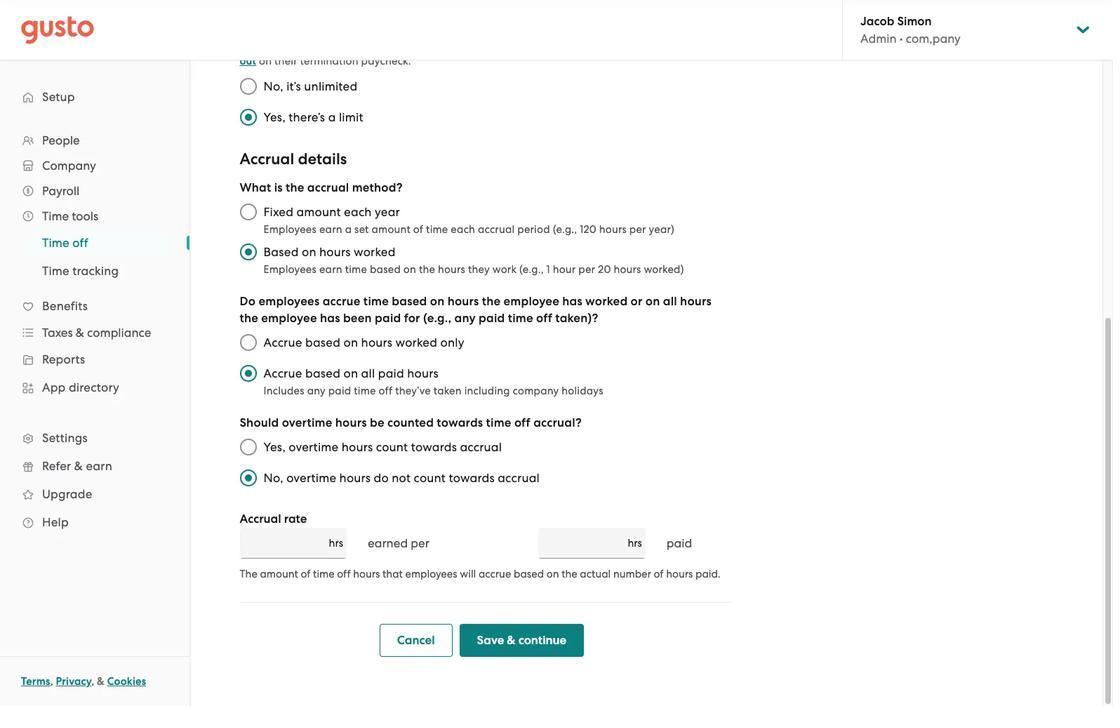 Task type: describe. For each thing, give the bounding box(es) containing it.
terms link
[[21, 676, 50, 688]]

accrue for accrue based on hours worked only
[[264, 336, 302, 350]]

tracking
[[73, 264, 119, 278]]

list containing people
[[0, 128, 190, 537]]

reports link
[[14, 347, 176, 372]]

year
[[375, 205, 400, 219]]

rate
[[284, 512, 307, 527]]

work
[[493, 263, 517, 276]]

upgrade link
[[14, 482, 176, 507]]

•
[[900, 32, 904, 46]]

company
[[513, 385, 559, 398]]

pto
[[641, 41, 661, 53]]

the right is
[[286, 180, 304, 195]]

the amount of time off hours that employees will accrue based on the actual number of hours paid.
[[240, 568, 721, 581]]

company
[[42, 159, 96, 173]]

0 vertical spatial each
[[344, 205, 372, 219]]

home image
[[21, 16, 94, 44]]

hours down the worked)
[[681, 294, 712, 309]]

hours left paid.
[[667, 568, 693, 581]]

Accrue based on hours worked only radio
[[233, 327, 264, 358]]

earned per
[[368, 537, 430, 551]]

set
[[355, 223, 369, 236]]

on left actual
[[547, 568, 559, 581]]

do
[[374, 471, 389, 485]]

time for time tools
[[42, 209, 69, 223]]

0 vertical spatial towards
[[437, 416, 483, 431]]

cookies
[[107, 676, 146, 688]]

been
[[343, 311, 372, 326]]

worked)
[[644, 263, 685, 276]]

1 horizontal spatial of
[[414, 223, 424, 236]]

taken)?
[[556, 311, 599, 326]]

including
[[465, 385, 510, 398]]

hours down fixed amount each year
[[320, 245, 351, 259]]

it's
[[287, 79, 301, 93]]

method?
[[352, 180, 403, 195]]

no, for no, overtime hours do not count towards accrual
[[264, 471, 284, 485]]

benefits link
[[14, 294, 176, 319]]

no, overtime hours do not count towards accrual
[[264, 471, 540, 485]]

any inside 'do employees accrue time based on hours the employee has worked or on all hours the employee has been paid for (e.g., any paid time off taken)?'
[[455, 311, 476, 326]]

they've
[[396, 385, 431, 398]]

time down including
[[486, 416, 512, 431]]

accrual up fixed amount each year
[[307, 180, 349, 195]]

people
[[42, 133, 80, 147]]

1 vertical spatial employees
[[406, 568, 458, 581]]

paycheck.
[[361, 55, 411, 67]]

what
[[240, 180, 271, 195]]

0 horizontal spatial employee
[[261, 311, 317, 326]]

hours left do
[[340, 471, 371, 485]]

refer & earn link
[[14, 454, 176, 479]]

the up the for
[[419, 263, 436, 276]]

taken
[[434, 385, 462, 398]]

hours up yes, overtime hours count towards accrual
[[336, 416, 367, 431]]

people button
[[14, 128, 176, 153]]

help link
[[14, 510, 176, 535]]

earned
[[368, 537, 408, 551]]

2 horizontal spatial (e.g.,
[[553, 223, 578, 236]]

the left actual
[[562, 568, 578, 581]]

limit
[[339, 110, 364, 124]]

off left that
[[337, 568, 351, 581]]

upgrade
[[42, 487, 92, 501]]

app
[[42, 381, 66, 395]]

should overtime hours be counted towards time off accrual?
[[240, 416, 582, 431]]

accrue based on all paid hours
[[264, 367, 439, 381]]

off down company
[[515, 416, 531, 431]]

a for earn
[[345, 223, 352, 236]]

the
[[240, 568, 258, 581]]

not
[[392, 471, 411, 485]]

actual
[[580, 568, 611, 581]]

employees for based
[[264, 263, 317, 276]]

continue
[[519, 634, 567, 648]]

holidays
[[562, 385, 604, 398]]

1 , from the left
[[50, 676, 53, 688]]

or
[[631, 294, 643, 309]]

& for continue
[[507, 634, 516, 648]]

refer
[[42, 459, 71, 473]]

hours left that
[[353, 568, 380, 581]]

1
[[547, 263, 551, 276]]

hours left they at left
[[438, 263, 466, 276]]

taxes & compliance button
[[14, 320, 176, 346]]

company button
[[14, 153, 176, 178]]

accrual for accrual details
[[240, 150, 294, 169]]

should
[[240, 416, 279, 431]]

list containing time off
[[0, 229, 190, 285]]

2 vertical spatial towards
[[449, 471, 495, 485]]

yes, for yes, overtime hours count towards accrual
[[264, 440, 286, 454]]

gusto navigation element
[[0, 60, 190, 559]]

limited pto will be paid out link
[[240, 41, 722, 67]]

be for counted
[[370, 416, 385, 431]]

refer & earn
[[42, 459, 112, 473]]

counted
[[388, 416, 434, 431]]

privacy
[[56, 676, 91, 688]]

the down they at left
[[482, 294, 501, 309]]

jacob
[[861, 14, 895, 29]]

hour
[[553, 263, 576, 276]]

time tracking
[[42, 264, 119, 278]]

on right based
[[302, 245, 317, 259]]

amount for year
[[297, 205, 341, 219]]

Yes, overtime hours count towards accrual radio
[[233, 432, 264, 463]]

time left that
[[313, 568, 335, 581]]

paid.
[[696, 568, 721, 581]]

accrual details
[[240, 150, 347, 169]]

hours up no, overtime hours do not count towards accrual
[[342, 440, 373, 454]]

time down accrue based on all paid hours
[[354, 385, 376, 398]]

off left the they've
[[379, 385, 393, 398]]

hours right 20 in the right top of the page
[[614, 263, 642, 276]]

earn for hours
[[319, 263, 343, 276]]

0 vertical spatial employee
[[504, 294, 560, 309]]

setup
[[42, 90, 75, 104]]

compliance
[[87, 326, 151, 340]]

amount for time
[[260, 568, 298, 581]]

time for time tracking
[[42, 264, 69, 278]]

app directory link
[[14, 375, 176, 400]]

time tracking link
[[25, 258, 176, 284]]

20
[[598, 263, 611, 276]]

accrual for accrual rate
[[240, 512, 281, 527]]

time for time off
[[42, 236, 69, 250]]

paid inside limited pto will be paid out
[[699, 41, 722, 53]]

1 hrs from the left
[[329, 537, 343, 550]]

hours up the they've
[[408, 367, 439, 381]]

0 horizontal spatial any
[[307, 385, 326, 398]]

accrue based on hours worked only
[[264, 336, 465, 350]]

time tools
[[42, 209, 98, 223]]

on right out
[[259, 55, 272, 67]]

app directory
[[42, 381, 119, 395]]

2 vertical spatial worked
[[396, 336, 438, 350]]

the down do
[[240, 311, 258, 326]]

on down accrue based on hours worked only
[[344, 367, 358, 381]]

on up the for
[[404, 263, 417, 276]]

based left actual
[[514, 568, 544, 581]]

time tools button
[[14, 204, 176, 229]]

save
[[477, 634, 504, 648]]

includes any paid time off they've taken including company holidays
[[264, 385, 604, 398]]

privacy link
[[56, 676, 91, 688]]

all inside 'do employees accrue time based on hours the employee has worked or on all hours the employee has been paid for (e.g., any paid time off taken)?'
[[664, 294, 678, 309]]

1 vertical spatial will
[[460, 568, 476, 581]]

1 horizontal spatial (e.g.,
[[520, 263, 544, 276]]

worked inside 'do employees accrue time based on hours the employee has worked or on all hours the employee has been paid for (e.g., any paid time off taken)?'
[[586, 294, 628, 309]]

directory
[[69, 381, 119, 395]]



Task type: vqa. For each thing, say whether or not it's contained in the screenshot.
'team's' in the the Gym & Fitness Help cover your team's gym expenses.
no



Task type: locate. For each thing, give the bounding box(es) containing it.
employees earn a set amount of time each accrual period (e.g., 120 hours per year)
[[264, 223, 675, 236]]

0 horizontal spatial of
[[301, 568, 311, 581]]

time inside 'dropdown button'
[[42, 209, 69, 223]]

1 vertical spatial towards
[[411, 440, 457, 454]]

0 vertical spatial a
[[328, 110, 336, 124]]

accrual up what
[[240, 150, 294, 169]]

2 yes, from the top
[[264, 440, 286, 454]]

1 horizontal spatial per
[[579, 263, 596, 276]]

2 , from the left
[[91, 676, 94, 688]]

0 horizontal spatial (e.g.,
[[423, 311, 452, 326]]

(e.g., left "120" at the top of the page
[[553, 223, 578, 236]]

of
[[414, 223, 424, 236], [301, 568, 311, 581], [654, 568, 664, 581]]

of right set
[[414, 223, 424, 236]]

1 accrual from the top
[[240, 150, 294, 169]]

2 accrue from the top
[[264, 367, 302, 381]]

0 vertical spatial amount
[[297, 205, 341, 219]]

a left limit
[[328, 110, 336, 124]]

on their termination paycheck.
[[256, 55, 411, 67]]

1 horizontal spatial has
[[563, 294, 583, 309]]

0 vertical spatial employees
[[264, 223, 317, 236]]

year)
[[649, 223, 675, 236]]

accrual
[[240, 150, 294, 169], [240, 512, 281, 527]]

employees right do
[[259, 294, 320, 309]]

& right taxes
[[76, 326, 84, 340]]

earn down based on hours worked
[[319, 263, 343, 276]]

time
[[42, 209, 69, 223], [42, 236, 69, 250], [42, 264, 69, 278]]

2 time from the top
[[42, 236, 69, 250]]

0 horizontal spatial hrs
[[329, 537, 343, 550]]

& for compliance
[[76, 326, 84, 340]]

based on hours worked
[[264, 245, 396, 259]]

0 horizontal spatial count
[[376, 440, 408, 454]]

yes, there's a limit
[[264, 110, 364, 124]]

has up taken)?
[[563, 294, 583, 309]]

per left year)
[[630, 223, 647, 236]]

based
[[264, 245, 299, 259]]

off inside 'do employees accrue time based on hours the employee has worked or on all hours the employee has been paid for (e.g., any paid time off taken)?'
[[537, 311, 553, 326]]

no, left it's
[[264, 79, 284, 93]]

employee up accrue based on hours worked only radio
[[261, 311, 317, 326]]

1 vertical spatial overtime
[[289, 440, 339, 454]]

0 vertical spatial has
[[563, 294, 583, 309]]

hrs up number
[[628, 537, 643, 550]]

their
[[275, 55, 298, 67]]

on up the only
[[430, 294, 445, 309]]

1 list from the top
[[0, 128, 190, 537]]

overtime
[[282, 416, 333, 431], [289, 440, 339, 454], [287, 471, 337, 485]]

Fixed amount each year radio
[[233, 197, 264, 228]]

employees down fixed on the top left of page
[[264, 223, 317, 236]]

taxes
[[42, 326, 73, 340]]

0 vertical spatial time
[[42, 209, 69, 223]]

None text field
[[240, 528, 327, 559]]

be right pto at the right of the page
[[683, 41, 696, 53]]

they
[[468, 263, 490, 276]]

(e.g.,
[[553, 223, 578, 236], [520, 263, 544, 276], [423, 311, 452, 326]]

off down "tools"
[[73, 236, 88, 250]]

worked
[[354, 245, 396, 259], [586, 294, 628, 309], [396, 336, 438, 350]]

& left cookies
[[97, 676, 105, 688]]

employees down based
[[264, 263, 317, 276]]

, left 'privacy' link
[[50, 676, 53, 688]]

that
[[383, 568, 403, 581]]

accrue up the includes
[[264, 367, 302, 381]]

2 horizontal spatial of
[[654, 568, 664, 581]]

yes, for yes, there's a limit
[[264, 110, 286, 124]]

1 horizontal spatial employee
[[504, 294, 560, 309]]

time off
[[42, 236, 88, 250]]

per right the earned
[[411, 537, 430, 551]]

Based on hours worked radio
[[233, 237, 264, 268]]

accrue up accrue based on all paid hours option on the left
[[264, 336, 302, 350]]

(e.g., inside 'do employees accrue time based on hours the employee has worked or on all hours the employee has been paid for (e.g., any paid time off taken)?'
[[423, 311, 452, 326]]

admin
[[861, 32, 897, 46]]

1 vertical spatial (e.g.,
[[520, 263, 544, 276]]

accrual left period
[[478, 223, 515, 236]]

& right refer
[[74, 459, 83, 473]]

of down rate
[[301, 568, 311, 581]]

No, overtime hours do not count towards accrual radio
[[233, 463, 264, 494]]

details
[[298, 150, 347, 169]]

earn down fixed amount each year
[[319, 223, 343, 236]]

(e.g., right the for
[[423, 311, 452, 326]]

1 yes, from the top
[[264, 110, 286, 124]]

settings
[[42, 431, 88, 445]]

2 list from the top
[[0, 229, 190, 285]]

termination
[[300, 55, 359, 67]]

setup link
[[14, 84, 176, 110]]

1 horizontal spatial will
[[664, 41, 681, 53]]

1 vertical spatial has
[[320, 311, 340, 326]]

time off link
[[25, 230, 176, 256]]

1 vertical spatial per
[[579, 263, 596, 276]]

cancel
[[397, 634, 435, 648]]

0 horizontal spatial all
[[361, 367, 375, 381]]

amount down the what is the accrual method?
[[297, 205, 341, 219]]

120
[[580, 223, 597, 236]]

help
[[42, 516, 69, 530]]

simon
[[898, 14, 932, 29]]

1 vertical spatial each
[[451, 223, 476, 236]]

0 vertical spatial overtime
[[282, 416, 333, 431]]

be for paid
[[683, 41, 696, 53]]

1 vertical spatial all
[[361, 367, 375, 381]]

unlimited
[[304, 79, 358, 93]]

0 horizontal spatial will
[[460, 568, 476, 581]]

1 horizontal spatial employees
[[406, 568, 458, 581]]

1 horizontal spatial each
[[451, 223, 476, 236]]

1 vertical spatial employee
[[261, 311, 317, 326]]

accrue up save
[[479, 568, 512, 581]]

1 vertical spatial earn
[[319, 263, 343, 276]]

0 vertical spatial accrue
[[264, 336, 302, 350]]

0 vertical spatial accrual
[[240, 150, 294, 169]]

2 vertical spatial (e.g.,
[[423, 311, 452, 326]]

hours down employees earn time based on the hours they work (e.g., 1 hour per 20 hours worked)
[[448, 294, 479, 309]]

has left been on the top
[[320, 311, 340, 326]]

3 time from the top
[[42, 264, 69, 278]]

1 vertical spatial be
[[370, 416, 385, 431]]

amount
[[297, 205, 341, 219], [372, 223, 411, 236], [260, 568, 298, 581]]

2 vertical spatial earn
[[86, 459, 112, 473]]

Accrue based on all paid hours radio
[[233, 358, 264, 389]]

only
[[441, 336, 465, 350]]

amount right 'the'
[[260, 568, 298, 581]]

hours right "120" at the top of the page
[[600, 223, 627, 236]]

any right the includes
[[307, 385, 326, 398]]

of right number
[[654, 568, 664, 581]]

on down been on the top
[[344, 336, 358, 350]]

0 horizontal spatial per
[[411, 537, 430, 551]]

yes, down should
[[264, 440, 286, 454]]

be inside limited pto will be paid out
[[683, 41, 696, 53]]

1 no, from the top
[[264, 79, 284, 93]]

2 hrs from the left
[[628, 537, 643, 550]]

be up yes, overtime hours count towards accrual
[[370, 416, 385, 431]]

2 vertical spatial time
[[42, 264, 69, 278]]

time down work
[[508, 311, 534, 326]]

1 vertical spatial accrue
[[479, 568, 512, 581]]

0 horizontal spatial accrue
[[323, 294, 361, 309]]

1 accrue from the top
[[264, 336, 302, 350]]

any up the only
[[455, 311, 476, 326]]

1 horizontal spatial accrue
[[479, 568, 512, 581]]

worked left or
[[586, 294, 628, 309]]

employees right that
[[406, 568, 458, 581]]

time down time tools
[[42, 236, 69, 250]]

& inside dropdown button
[[76, 326, 84, 340]]

each up set
[[344, 205, 372, 219]]

hours down been on the top
[[361, 336, 393, 350]]

0 horizontal spatial ,
[[50, 676, 53, 688]]

employees inside 'do employees accrue time based on hours the employee has worked or on all hours the employee has been paid for (e.g., any paid time off taken)?'
[[259, 294, 320, 309]]

1 horizontal spatial a
[[345, 223, 352, 236]]

tools
[[72, 209, 98, 223]]

1 vertical spatial no,
[[264, 471, 284, 485]]

accrual left rate
[[240, 512, 281, 527]]

0 vertical spatial employees
[[259, 294, 320, 309]]

what is the accrual method?
[[240, 180, 403, 195]]

2 vertical spatial overtime
[[287, 471, 337, 485]]

1 horizontal spatial hrs
[[628, 537, 643, 550]]

a left set
[[345, 223, 352, 236]]

0 vertical spatial will
[[664, 41, 681, 53]]

0 horizontal spatial has
[[320, 311, 340, 326]]

0 horizontal spatial a
[[328, 110, 336, 124]]

0 horizontal spatial each
[[344, 205, 372, 219]]

1 horizontal spatial count
[[414, 471, 446, 485]]

all
[[664, 294, 678, 309], [361, 367, 375, 381]]

reports
[[42, 353, 85, 367]]

1 horizontal spatial be
[[683, 41, 696, 53]]

terms , privacy , & cookies
[[21, 676, 146, 688]]

off
[[73, 236, 88, 250], [537, 311, 553, 326], [379, 385, 393, 398], [515, 416, 531, 431], [337, 568, 351, 581]]

there's
[[289, 110, 325, 124]]

accrue for accrue based on all paid hours
[[264, 367, 302, 381]]

fixed
[[264, 205, 294, 219]]

time up been on the top
[[364, 294, 389, 309]]

limited
[[603, 41, 638, 53]]

do employees accrue time based on hours the employee has worked or on all hours the employee has been paid for (e.g., any paid time off taken)?
[[240, 294, 712, 326]]

all down accrue based on hours worked only
[[361, 367, 375, 381]]

do
[[240, 294, 256, 309]]

0 vertical spatial worked
[[354, 245, 396, 259]]

time down based on hours worked
[[345, 263, 367, 276]]

cookies button
[[107, 674, 146, 690]]

accrual rate
[[240, 512, 307, 527]]

accrue
[[323, 294, 361, 309], [479, 568, 512, 581]]

,
[[50, 676, 53, 688], [91, 676, 94, 688]]

2 employees from the top
[[264, 263, 317, 276]]

on
[[259, 55, 272, 67], [302, 245, 317, 259], [404, 263, 417, 276], [430, 294, 445, 309], [646, 294, 661, 309], [344, 336, 358, 350], [344, 367, 358, 381], [547, 568, 559, 581]]

2 vertical spatial amount
[[260, 568, 298, 581]]

1 vertical spatial accrual
[[240, 512, 281, 527]]

earn for each
[[319, 223, 343, 236]]

0 vertical spatial any
[[455, 311, 476, 326]]

each up employees earn time based on the hours they work (e.g., 1 hour per 20 hours worked)
[[451, 223, 476, 236]]

accrue up been on the top
[[323, 294, 361, 309]]

no,
[[264, 79, 284, 93], [264, 471, 284, 485]]

save & continue
[[477, 634, 567, 648]]

1 horizontal spatial ,
[[91, 676, 94, 688]]

accrual down including
[[460, 440, 502, 454]]

based up accrue based on all paid hours
[[305, 336, 341, 350]]

0 vertical spatial (e.g.,
[[553, 223, 578, 236]]

0 vertical spatial no,
[[264, 79, 284, 93]]

0 vertical spatial all
[[664, 294, 678, 309]]

amount down year
[[372, 223, 411, 236]]

2 vertical spatial per
[[411, 537, 430, 551]]

1 horizontal spatial any
[[455, 311, 476, 326]]

2 horizontal spatial per
[[630, 223, 647, 236]]

based up been on the top
[[370, 263, 401, 276]]

terms
[[21, 676, 50, 688]]

jacob simon admin • com,pany
[[861, 14, 961, 46]]

on right or
[[646, 294, 661, 309]]

cancel button
[[380, 624, 453, 657]]

count down the counted
[[376, 440, 408, 454]]

& inside button
[[507, 634, 516, 648]]

com,pany
[[907, 32, 961, 46]]

settings link
[[14, 426, 176, 451]]

overtime for yes,
[[289, 440, 339, 454]]

1 vertical spatial worked
[[586, 294, 628, 309]]

overtime for should
[[282, 416, 333, 431]]

accrual
[[307, 180, 349, 195], [478, 223, 515, 236], [460, 440, 502, 454], [498, 471, 540, 485]]

0 vertical spatial earn
[[319, 223, 343, 236]]

yes, overtime hours count towards accrual
[[264, 440, 502, 454]]

&
[[76, 326, 84, 340], [74, 459, 83, 473], [507, 634, 516, 648], [97, 676, 105, 688]]

1 vertical spatial a
[[345, 223, 352, 236]]

1 vertical spatial count
[[414, 471, 446, 485]]

0 horizontal spatial be
[[370, 416, 385, 431]]

0 vertical spatial be
[[683, 41, 696, 53]]

yes, left there's
[[264, 110, 286, 124]]

accrual?
[[534, 416, 582, 431]]

0 vertical spatial count
[[376, 440, 408, 454]]

employee down 1
[[504, 294, 560, 309]]

& right save
[[507, 634, 516, 648]]

(e.g., left 1
[[520, 263, 544, 276]]

overtime for no,
[[287, 471, 337, 485]]

1 vertical spatial time
[[42, 236, 69, 250]]

per left 20 in the right top of the page
[[579, 263, 596, 276]]

1 vertical spatial yes,
[[264, 440, 286, 454]]

list
[[0, 128, 190, 537], [0, 229, 190, 285]]

2 no, from the top
[[264, 471, 284, 485]]

earn inside list
[[86, 459, 112, 473]]

0 vertical spatial accrue
[[323, 294, 361, 309]]

towards
[[437, 416, 483, 431], [411, 440, 457, 454], [449, 471, 495, 485]]

will
[[664, 41, 681, 53], [460, 568, 476, 581]]

time up employees earn time based on the hours they work (e.g., 1 hour per 20 hours worked)
[[426, 223, 448, 236]]

yes,
[[264, 110, 286, 124], [264, 440, 286, 454]]

will inside limited pto will be paid out
[[664, 41, 681, 53]]

off left taken)?
[[537, 311, 553, 326]]

time down payroll
[[42, 209, 69, 223]]

1 vertical spatial employees
[[264, 263, 317, 276]]

payroll button
[[14, 178, 176, 204]]

1 horizontal spatial all
[[664, 294, 678, 309]]

fixed amount each year
[[264, 205, 400, 219]]

No, it's unlimited radio
[[233, 71, 264, 102]]

no, it's unlimited
[[264, 79, 358, 93]]

off inside list
[[73, 236, 88, 250]]

number
[[614, 568, 652, 581]]

a for there's
[[328, 110, 336, 124]]

based inside 'do employees accrue time based on hours the employee has worked or on all hours the employee has been paid for (e.g., any paid time off taken)?'
[[392, 294, 427, 309]]

earn down settings link
[[86, 459, 112, 473]]

employee
[[504, 294, 560, 309], [261, 311, 317, 326]]

count right not
[[414, 471, 446, 485]]

1 time from the top
[[42, 209, 69, 223]]

hrs left the earned
[[329, 537, 343, 550]]

employees
[[264, 223, 317, 236], [264, 263, 317, 276]]

Yes, there's a limit radio
[[233, 102, 264, 133]]

, left cookies
[[91, 676, 94, 688]]

None text field
[[539, 528, 626, 559]]

based down accrue based on hours worked only
[[305, 367, 341, 381]]

out
[[240, 55, 256, 67]]

0 vertical spatial yes,
[[264, 110, 286, 124]]

no, down yes, overtime hours count towards accrual radio
[[264, 471, 284, 485]]

1 employees from the top
[[264, 223, 317, 236]]

& for earn
[[74, 459, 83, 473]]

payroll
[[42, 184, 80, 198]]

each
[[344, 205, 372, 219], [451, 223, 476, 236]]

employees for fixed
[[264, 223, 317, 236]]

accrue inside 'do employees accrue time based on hours the employee has worked or on all hours the employee has been paid for (e.g., any paid time off taken)?'
[[323, 294, 361, 309]]

1 vertical spatial amount
[[372, 223, 411, 236]]

based up the for
[[392, 294, 427, 309]]

1 vertical spatial any
[[307, 385, 326, 398]]

2 accrual from the top
[[240, 512, 281, 527]]

accrual down accrual? on the bottom of page
[[498, 471, 540, 485]]

be
[[683, 41, 696, 53], [370, 416, 385, 431]]

1 vertical spatial accrue
[[264, 367, 302, 381]]

0 horizontal spatial employees
[[259, 294, 320, 309]]

no, for no, it's unlimited
[[264, 79, 284, 93]]

for
[[404, 311, 420, 326]]

time
[[426, 223, 448, 236], [345, 263, 367, 276], [364, 294, 389, 309], [508, 311, 534, 326], [354, 385, 376, 398], [486, 416, 512, 431], [313, 568, 335, 581]]

0 vertical spatial per
[[630, 223, 647, 236]]



